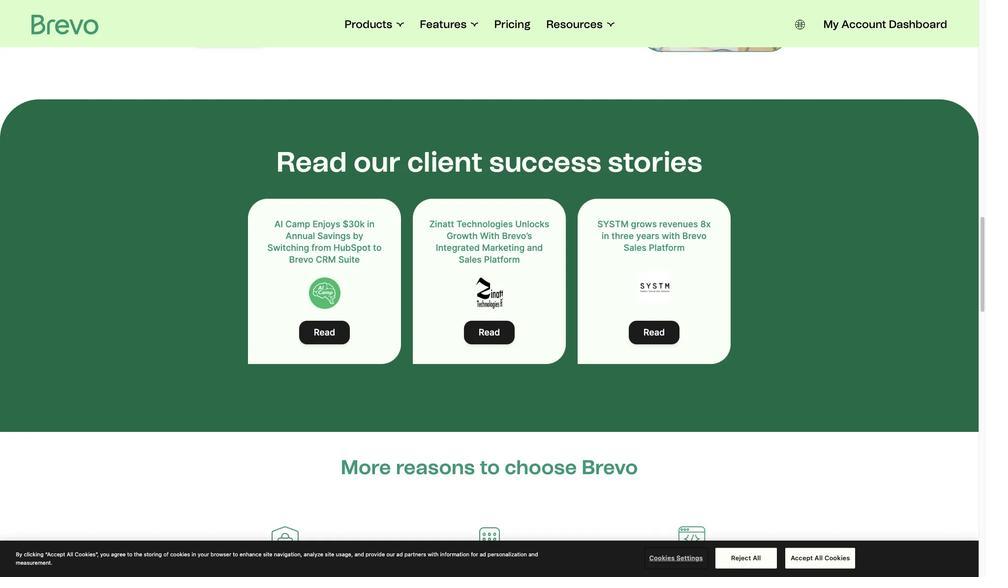 Task type: vqa. For each thing, say whether or not it's contained in the screenshot.
'in' associated with SYSTM grows revenues 8x in three years with Brevo Sales Platform
yes



Task type: describe. For each thing, give the bounding box(es) containing it.
from
[[312, 243, 331, 253]]

read for ai camp enjoys $30k in annual savings by switching from hubspot to brevo crm suite
[[314, 327, 336, 338]]

settings
[[677, 554, 704, 562]]

enhance
[[240, 552, 262, 558]]

measurement.
[[16, 560, 53, 566]]

our inside by clicking "accept all cookies", you agree to the storing of cookies in your browser to enhance site navigation, analyze site usage, and provide our ad partners with information for ad personalization and measurement.
[[387, 552, 395, 558]]

with inside by clicking "accept all cookies", you agree to the storing of cookies in your browser to enhance site navigation, analyze site usage, and provide our ad partners with information for ad personalization and measurement.
[[428, 552, 439, 558]]

with
[[480, 231, 500, 241]]

platform for marketing
[[484, 254, 520, 265]]

cookies
[[170, 552, 190, 558]]

1 site from the left
[[263, 552, 273, 558]]

read button for integrated
[[464, 321, 515, 345]]

my account dashboard link
[[824, 18, 948, 32]]

pricing link
[[495, 18, 531, 32]]

partners
[[405, 552, 427, 558]]

read button for years
[[629, 321, 680, 345]]

more
[[341, 456, 391, 479]]

by
[[353, 231, 364, 241]]

success
[[490, 146, 602, 179]]

the
[[134, 552, 142, 558]]

for
[[471, 552, 479, 558]]

brevo image
[[32, 15, 99, 34]]

zinatt
[[430, 219, 455, 229]]

hubspot
[[334, 243, 371, 253]]

and right usage,
[[355, 552, 364, 558]]

reject all button
[[716, 548, 778, 569]]

reject
[[732, 554, 752, 562]]

dashboard
[[890, 18, 948, 31]]

my account dashboard
[[824, 18, 948, 31]]

my
[[824, 18, 840, 31]]

read for systm grows revenues 8x in three years with brevo sales platform
[[644, 327, 666, 338]]

products
[[345, 18, 393, 31]]

clicking
[[24, 552, 44, 558]]

switching
[[268, 243, 309, 253]]

$30k
[[343, 219, 365, 229]]

systm grows revenues 8x in three years with brevo sales platform
[[598, 219, 712, 253]]

suite
[[339, 254, 360, 265]]

brevo inside systm grows revenues 8x in three years with brevo sales platform
[[683, 231, 707, 241]]

growth
[[447, 231, 478, 241]]

by clicking "accept all cookies", you agree to the storing of cookies in your browser to enhance site navigation, analyze site usage, and provide our ad partners with information for ad personalization and measurement.
[[16, 552, 539, 566]]

information
[[440, 552, 470, 558]]

cookies inside button
[[825, 554, 851, 562]]

account
[[842, 18, 887, 31]]

your
[[198, 552, 209, 558]]

success-story-card article containing systm grows revenues 8x in three years with brevo sales platform
[[578, 199, 731, 364]]

platform for with
[[649, 243, 685, 253]]

features link
[[420, 18, 479, 32]]

all for accept all cookies
[[815, 554, 824, 562]]

by
[[16, 552, 22, 558]]

choose
[[505, 456, 577, 479]]

8x
[[701, 219, 712, 229]]

of
[[164, 552, 169, 558]]

cookies settings button
[[646, 549, 707, 568]]

in for ai camp enjoys $30k in annual savings by switching from hubspot to brevo crm suite
[[367, 219, 375, 229]]

integrated
[[436, 243, 480, 253]]

pricing
[[495, 18, 531, 31]]

success-story-card article containing zinatt technologies unlocks growth with brevo's integrated marketing and sales platform
[[413, 199, 566, 364]]

zinatt technologies unlocks growth with brevo's integrated marketing and sales platform
[[430, 219, 550, 265]]

button image
[[796, 20, 805, 30]]

camp
[[286, 219, 311, 229]]

resources
[[547, 18, 603, 31]]

cookies inside 'button'
[[650, 554, 675, 562]]



Task type: locate. For each thing, give the bounding box(es) containing it.
browser
[[211, 552, 232, 558]]

marketing
[[483, 243, 525, 253]]

all right accept
[[815, 554, 824, 562]]

3 success-story-card article from the left
[[578, 199, 731, 364]]

in inside by clicking "accept all cookies", you agree to the storing of cookies in your browser to enhance site navigation, analyze site usage, and provide our ad partners with information for ad personalization and measurement.
[[192, 552, 196, 558]]

to
[[373, 243, 382, 253], [480, 456, 500, 479], [127, 552, 133, 558], [233, 552, 238, 558]]

reasons
[[396, 456, 475, 479]]

read for zinatt technologies unlocks growth with brevo's integrated marketing and sales platform
[[479, 327, 501, 338]]

to inside ai camp enjoys $30k in annual savings by switching from hubspot to brevo crm suite
[[373, 243, 382, 253]]

cookies settings
[[650, 554, 704, 562]]

ai camp enjoys $30k in annual savings by switching from hubspot to brevo crm suite
[[268, 219, 382, 265]]

products link
[[345, 18, 405, 32]]

crm
[[316, 254, 336, 265]]

systm
[[598, 219, 629, 229]]

1 vertical spatial platform
[[484, 254, 520, 265]]

1 horizontal spatial with
[[662, 231, 681, 241]]

brevo's
[[502, 231, 533, 241]]

with inside systm grows revenues 8x in three years with brevo sales platform
[[662, 231, 681, 241]]

platform
[[649, 243, 685, 253], [484, 254, 520, 265]]

and right personalization
[[529, 552, 539, 558]]

0 vertical spatial with
[[662, 231, 681, 241]]

0 vertical spatial platform
[[649, 243, 685, 253]]

ad left partners
[[397, 552, 403, 558]]

1 horizontal spatial sales
[[624, 243, 647, 253]]

2 horizontal spatial success-story-card article
[[578, 199, 731, 364]]

analyze
[[304, 552, 324, 558]]

platform down years at top right
[[649, 243, 685, 253]]

0 horizontal spatial platform
[[484, 254, 520, 265]]

annual
[[286, 231, 315, 241]]

in inside ai camp enjoys $30k in annual savings by switching from hubspot to brevo crm suite
[[367, 219, 375, 229]]

platform down marketing at the top of the page
[[484, 254, 520, 265]]

2 cookies from the left
[[825, 554, 851, 562]]

stories
[[609, 146, 703, 179]]

site right "enhance"
[[263, 552, 273, 558]]

accept all cookies
[[791, 554, 851, 562]]

platform inside zinatt technologies unlocks growth with brevo's integrated marketing and sales platform
[[484, 254, 520, 265]]

0 horizontal spatial in
[[192, 552, 196, 558]]

sales down the integrated
[[459, 254, 482, 265]]

2 horizontal spatial brevo
[[683, 231, 707, 241]]

features
[[420, 18, 467, 31]]

all right the "accept
[[67, 552, 73, 558]]

0 vertical spatial sales
[[624, 243, 647, 253]]

0 horizontal spatial all
[[67, 552, 73, 558]]

site
[[263, 552, 273, 558], [325, 552, 335, 558]]

ad right for
[[480, 552, 487, 558]]

provide
[[366, 552, 385, 558]]

brevo inside ai camp enjoys $30k in annual savings by switching from hubspot to brevo crm suite
[[289, 254, 314, 265]]

agree
[[111, 552, 126, 558]]

0 vertical spatial brevo
[[683, 231, 707, 241]]

1 ad from the left
[[397, 552, 403, 558]]

1 vertical spatial brevo
[[289, 254, 314, 265]]

0 horizontal spatial success-story-card article
[[248, 199, 401, 364]]

1 horizontal spatial ad
[[480, 552, 487, 558]]

in for systm grows revenues 8x in three years with brevo sales platform
[[602, 231, 610, 241]]

cookies",
[[75, 552, 99, 558]]

with right partners
[[428, 552, 439, 558]]

2 success-story-card article from the left
[[413, 199, 566, 364]]

revenues
[[660, 219, 699, 229]]

client
[[408, 146, 483, 179]]

1 horizontal spatial platform
[[649, 243, 685, 253]]

2 vertical spatial in
[[192, 552, 196, 558]]

in inside systm grows revenues 8x in three years with brevo sales platform
[[602, 231, 610, 241]]

in
[[367, 219, 375, 229], [602, 231, 610, 241], [192, 552, 196, 558]]

sales
[[624, 243, 647, 253], [459, 254, 482, 265]]

1 vertical spatial in
[[602, 231, 610, 241]]

2 site from the left
[[325, 552, 335, 558]]

cookies right accept
[[825, 554, 851, 562]]

1 horizontal spatial cookies
[[825, 554, 851, 562]]

sales inside zinatt technologies unlocks growth with brevo's integrated marketing and sales platform
[[459, 254, 482, 265]]

read
[[277, 146, 347, 179], [314, 327, 336, 338], [479, 327, 501, 338], [644, 327, 666, 338]]

accept
[[791, 554, 814, 562]]

1 vertical spatial sales
[[459, 254, 482, 265]]

read button
[[299, 321, 350, 345], [464, 321, 515, 345], [629, 321, 680, 345]]

usage,
[[336, 552, 353, 558]]

resources link
[[547, 18, 615, 32]]

2 read button from the left
[[464, 321, 515, 345]]

1 success-story-card article from the left
[[248, 199, 401, 364]]

read button for savings
[[299, 321, 350, 345]]

1 horizontal spatial all
[[753, 554, 762, 562]]

2 vertical spatial brevo
[[582, 456, 639, 479]]

and inside zinatt technologies unlocks growth with brevo's integrated marketing and sales platform
[[528, 243, 543, 253]]

0 horizontal spatial ad
[[397, 552, 403, 558]]

1 cookies from the left
[[650, 554, 675, 562]]

sales inside systm grows revenues 8x in three years with brevo sales platform
[[624, 243, 647, 253]]

in down systm
[[602, 231, 610, 241]]

0 horizontal spatial site
[[263, 552, 273, 558]]

technologies
[[457, 219, 513, 229]]

sales for years
[[624, 243, 647, 253]]

personalization
[[488, 552, 527, 558]]

reject all
[[732, 554, 762, 562]]

3 read button from the left
[[629, 321, 680, 345]]

years
[[637, 231, 660, 241]]

"accept
[[45, 552, 65, 558]]

navigation,
[[274, 552, 302, 558]]

2 ad from the left
[[480, 552, 487, 558]]

storing
[[144, 552, 162, 558]]

sales down three
[[624, 243, 647, 253]]

1 horizontal spatial read button
[[464, 321, 515, 345]]

all for reject all
[[753, 554, 762, 562]]

site left usage,
[[325, 552, 335, 558]]

savings
[[318, 231, 351, 241]]

2 horizontal spatial read button
[[629, 321, 680, 345]]

1 horizontal spatial brevo
[[582, 456, 639, 479]]

all inside reject all button
[[753, 554, 762, 562]]

1 read button from the left
[[299, 321, 350, 345]]

0 horizontal spatial with
[[428, 552, 439, 558]]

1 horizontal spatial success-story-card article
[[413, 199, 566, 364]]

success-story-card article
[[248, 199, 401, 364], [413, 199, 566, 364], [578, 199, 731, 364]]

cookies left settings
[[650, 554, 675, 562]]

ad
[[397, 552, 403, 558], [480, 552, 487, 558]]

our
[[354, 146, 401, 179], [387, 552, 395, 558]]

0 vertical spatial our
[[354, 146, 401, 179]]

1 horizontal spatial site
[[325, 552, 335, 558]]

in left your
[[192, 552, 196, 558]]

all right reject
[[753, 554, 762, 562]]

unlocks
[[516, 219, 550, 229]]

you
[[100, 552, 110, 558]]

with down revenues
[[662, 231, 681, 241]]

0 horizontal spatial cookies
[[650, 554, 675, 562]]

grows
[[632, 219, 658, 229]]

ai
[[275, 219, 283, 229]]

all
[[67, 552, 73, 558], [753, 554, 762, 562], [815, 554, 824, 562]]

with
[[662, 231, 681, 241], [428, 552, 439, 558]]

1 horizontal spatial in
[[367, 219, 375, 229]]

more reasons to choose brevo
[[341, 456, 639, 479]]

sales for integrated
[[459, 254, 482, 265]]

2 horizontal spatial all
[[815, 554, 824, 562]]

1 vertical spatial with
[[428, 552, 439, 558]]

brevo
[[683, 231, 707, 241], [289, 254, 314, 265], [582, 456, 639, 479]]

1 vertical spatial our
[[387, 552, 395, 558]]

accept all cookies button
[[786, 548, 856, 569]]

and
[[528, 243, 543, 253], [355, 552, 364, 558], [529, 552, 539, 558]]

0 horizontal spatial brevo
[[289, 254, 314, 265]]

0 vertical spatial in
[[367, 219, 375, 229]]

0 horizontal spatial read button
[[299, 321, 350, 345]]

in right $30k
[[367, 219, 375, 229]]

platform inside systm grows revenues 8x in three years with brevo sales platform
[[649, 243, 685, 253]]

enjoys
[[313, 219, 341, 229]]

2 horizontal spatial in
[[602, 231, 610, 241]]

three
[[612, 231, 634, 241]]

read our client success stories
[[277, 146, 703, 179]]

and down brevo's
[[528, 243, 543, 253]]

0 horizontal spatial sales
[[459, 254, 482, 265]]

all inside by clicking "accept all cookies", you agree to the storing of cookies in your browser to enhance site navigation, analyze site usage, and provide our ad partners with information for ad personalization and measurement.
[[67, 552, 73, 558]]

all inside accept all cookies button
[[815, 554, 824, 562]]

cookies
[[650, 554, 675, 562], [825, 554, 851, 562]]

success-story-card article containing ai camp enjoys $30k in annual savings by switching from hubspot to brevo crm suite
[[248, 199, 401, 364]]



